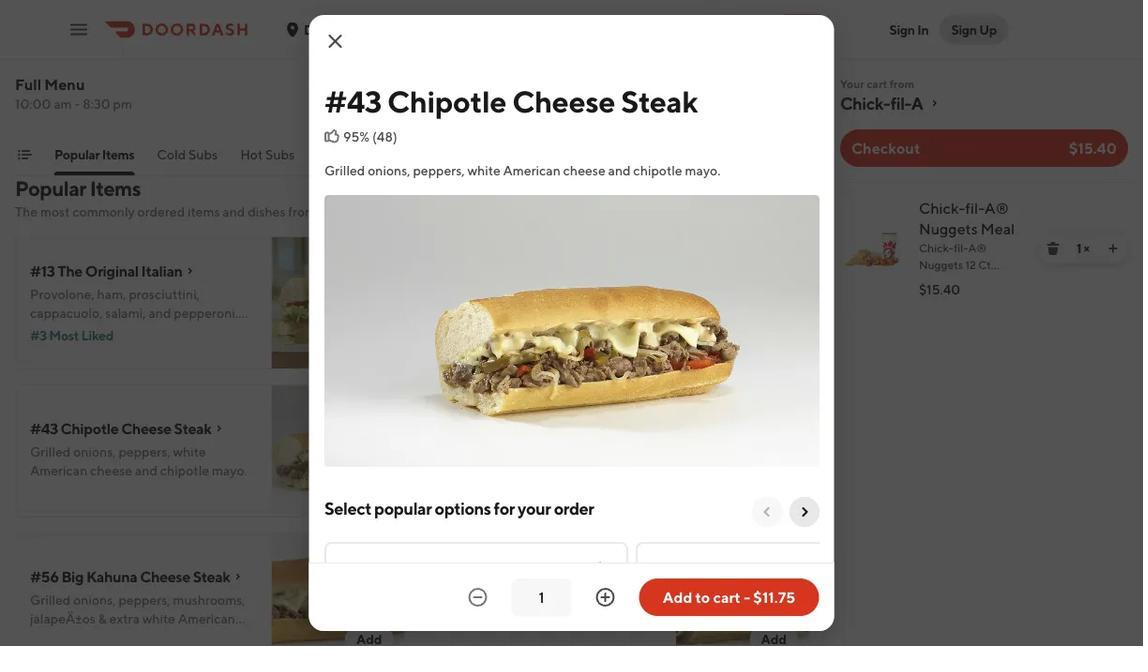 Task type: vqa. For each thing, say whether or not it's contained in the screenshot.
by to the right
yes



Task type: describe. For each thing, give the bounding box(es) containing it.
add to cart - $11.75 button
[[639, 579, 820, 616]]

white inside "#43 chipotle cheese steak" dialog
[[467, 163, 500, 178]]

popular
[[374, 498, 431, 518]]

add button for philly
[[750, 328, 799, 358]]

cheese.. inside grilled onions, peppers, mushrooms, jalapeã±os & extra white american cheese..
[[30, 630, 78, 646]]

#56 big kahuna cheese steak
[[30, 568, 230, 586]]

0 horizontal spatial #43 chipotle cheese steak
[[30, 420, 212, 438]]

10:00
[[15, 96, 51, 112]]

sign in
[[890, 22, 929, 37]]

popular for popular items the most commonly ordered items and dishes from this store
[[15, 176, 86, 201]]

$11.75
[[754, 589, 796, 607]]

to
[[696, 589, 711, 607]]

#13
[[30, 262, 55, 280]]

recently for 90+
[[430, 563, 484, 580]]

#43 inside "#43 chipotle cheese steak" dialog
[[324, 84, 381, 119]]

• for #2
[[676, 563, 682, 580]]

white inside grilled onions, peppers, mushrooms, jalapeã±os & extra white american cheese..
[[142, 611, 175, 627]]

95%
[[343, 129, 369, 145]]

1 vertical spatial cheese
[[121, 420, 171, 438]]

cheese inside dialog
[[512, 84, 615, 119]]

0 horizontal spatial grilled onions, peppers, white american cheese and chipotle mayo.
[[30, 444, 248, 479]]

dallas button
[[285, 22, 360, 37]]

chipotle inside dialog
[[387, 84, 506, 119]]

hot subs button
[[240, 145, 295, 175]]

and inside #2 jersey shore's favorite provolone, ham and cappacuolo. served mike's way with onions, lettuce, tomato, vinegar, oil, oregan
[[531, 593, 553, 608]]

popular for popular items
[[54, 147, 100, 162]]

mike's inside #2 jersey shore's favorite provolone, ham and cappacuolo. served mike's way with onions, lettuce, tomato, vinegar, oil, oregan
[[480, 611, 518, 627]]

1 for 1
[[817, 22, 822, 37]]

famous
[[507, 272, 559, 289]]

salt.
[[584, 482, 608, 497]]

#17 mike's famous philly
[[435, 272, 599, 289]]

options
[[434, 498, 491, 518]]

add for #17 mike's famous philly
[[761, 335, 787, 351]]

white inside grilled onions, peppers & white american cheese..
[[586, 296, 619, 312]]

- inside the full menu 10:00 am - 8:30 pm
[[75, 96, 80, 112]]

onions, inside provolone and ham. served mike's way with onions, lettuce, tomato, vinegar, oil, oregano, and salt.
[[493, 463, 536, 479]]

chipotle inside dialog
[[633, 163, 682, 178]]

by for 30+
[[801, 563, 817, 580]]

#2 • ordered recently by 30+ others
[[654, 563, 891, 580]]

1 horizontal spatial your
[[605, 553, 636, 571]]

chick- for chick-fil-a
[[841, 93, 891, 113]]

first
[[639, 553, 665, 571]]

next image
[[797, 505, 812, 520]]

peppers
[[524, 296, 572, 312]]

1 horizontal spatial order
[[668, 553, 705, 571]]

ham.
[[524, 444, 553, 460]]

& inside button
[[457, 147, 466, 162]]

95% (48)
[[343, 129, 397, 145]]

#2 • ordered recently by 30+ others button
[[636, 542, 940, 646]]

#13 the original italian
[[30, 262, 183, 280]]

liked
[[81, 328, 114, 343]]

hot
[[240, 147, 263, 162]]

1 ×
[[1077, 241, 1090, 256]]

lettuce, inside provolone and ham. served mike's way with onions, lettuce, tomato, vinegar, oil, oregano, and salt.
[[539, 463, 584, 479]]

cappacuolo.
[[556, 593, 628, 608]]

delivery
[[503, 553, 557, 571]]

close #43 chipotle cheese steak image
[[324, 30, 347, 53]]

onions, inside "#43 chipotle cheese steak" dialog
[[368, 163, 410, 178]]

sign up
[[952, 22, 997, 37]]

others for #1 • ordered recently by 90+ others
[[535, 563, 577, 580]]

chick-fil-a® nuggets meal image
[[844, 221, 901, 277]]

chipotle inside grilled onions, peppers, white american cheese and chipotle mayo.
[[160, 463, 209, 479]]

0 horizontal spatial $15.40
[[920, 282, 961, 297]]

mayo. inside "#43 chipotle cheese steak" dialog
[[685, 163, 721, 178]]

pm
[[113, 96, 132, 112]]

ordered for #1
[[371, 563, 428, 580]]

and inside "#43 chipotle cheese steak" dialog
[[608, 163, 631, 178]]

american inside grilled onions, peppers, white american cheese and chipotle mayo.
[[30, 463, 87, 479]]

grilled onions, peppers & white american cheese..
[[435, 296, 619, 330]]

#2 jersey shore's favorite image
[[677, 533, 810, 646]]

1 button
[[772, 15, 834, 45]]

with inside provolone and ham. served mike's way with onions, lettuce, tomato, vinegar, oil, oregano, and salt.
[[465, 463, 491, 479]]

your inside "#43 chipotle cheese steak" dialog
[[518, 498, 551, 518]]

previous image
[[760, 505, 775, 520]]

2 vertical spatial cheese
[[140, 568, 190, 586]]

cheese inside "#43 chipotle cheese steak" dialog
[[563, 163, 605, 178]]

#3 most liked
[[30, 328, 114, 343]]

Item Search search field
[[540, 88, 795, 109]]

0 horizontal spatial cheese
[[90, 463, 132, 479]]

sides, drinks, & desserts
[[376, 147, 520, 162]]

#56 big kahuna cheese steak image
[[272, 533, 405, 646]]

provolone,
[[435, 593, 499, 608]]

your
[[841, 77, 865, 90]]

1 for 1 ×
[[1077, 241, 1082, 256]]

1 vertical spatial #43
[[30, 420, 58, 438]]

subs for hot subs
[[266, 147, 295, 162]]

cold subs button
[[157, 145, 218, 175]]

2 vertical spatial steak
[[193, 568, 230, 586]]

way inside provolone and ham. served mike's way with onions, lettuce, tomato, vinegar, oil, oregano, and salt.
[[435, 463, 462, 479]]

chick-fil-a® nuggets meal
[[920, 199, 1015, 238]]

served inside #2 jersey shore's favorite provolone, ham and cappacuolo. served mike's way with onions, lettuce, tomato, vinegar, oil, oregan
[[435, 611, 477, 627]]

- inside add to cart - $11.75 button
[[744, 589, 751, 607]]

#2 for #2 • ordered recently by 30+ others
[[654, 563, 674, 580]]

sides, drinks, & desserts button
[[376, 145, 520, 175]]

items
[[188, 204, 220, 220]]

sign up link
[[941, 15, 1009, 45]]

full menu 10:00 am - 8:30 pm
[[15, 76, 132, 112]]

fee
[[560, 553, 582, 571]]

a®
[[985, 199, 1010, 217]]

american inside "#43 chipotle cheese steak" dialog
[[503, 163, 560, 178]]

#3 for #3 ham and provolone
[[435, 420, 454, 438]]

1 vertical spatial the
[[57, 262, 83, 280]]

bowls button
[[317, 145, 353, 175]]

for
[[494, 498, 515, 518]]

oil, inside provolone and ham. served mike's way with onions, lettuce, tomato, vinegar, oil, oregano, and salt.
[[484, 482, 501, 497]]

fil- for a®
[[966, 199, 985, 217]]

most
[[49, 328, 79, 343]]

up
[[980, 22, 997, 37]]

philly
[[562, 272, 599, 289]]

#1
[[343, 563, 360, 580]]

drinks,
[[413, 147, 455, 162]]

remove item from cart image
[[1046, 241, 1061, 256]]

& inside grilled onions, peppers & white american cheese..
[[575, 296, 583, 312]]

original
[[85, 262, 139, 280]]

onions, inside grilled onions, peppers, white american cheese and chipotle mayo.
[[73, 444, 116, 460]]

jalapeã±os
[[30, 611, 96, 627]]

peppers, for cheese
[[119, 593, 170, 608]]

#1 • ordered recently by 90+ others button
[[324, 542, 628, 646]]

tomato, inside #2 jersey shore's favorite provolone, ham and cappacuolo. served mike's way with onions, lettuce, tomato, vinegar, oil, oregan
[[483, 630, 529, 646]]

favorite
[[553, 568, 607, 586]]

• for #1
[[362, 563, 368, 580]]

checkout
[[852, 139, 921, 157]]

grilled onions, peppers, mushrooms, jalapeã±os & extra white american cheese..
[[30, 593, 246, 646]]

dishes
[[248, 204, 286, 220]]

ham
[[502, 593, 528, 608]]

1 vertical spatial chipotle
[[61, 420, 119, 438]]

am
[[54, 96, 72, 112]]

#2 jersey shore's favorite provolone, ham and cappacuolo. served mike's way with onions, lettuce, tomato, vinegar, oil, oregan
[[435, 568, 654, 646]]

#3 ham and provolone image
[[677, 385, 810, 518]]

chick- for chick-fil-a® nuggets meal
[[920, 199, 966, 217]]

#1 • ordered recently by 90+ others
[[343, 563, 577, 580]]

fil- for a
[[891, 93, 912, 113]]

commonly
[[72, 204, 135, 220]]

american inside grilled onions, peppers & white american cheese..
[[435, 315, 492, 330]]

by for 90+
[[487, 563, 503, 580]]

peppers, inside "#43 chipotle cheese steak" dialog
[[413, 163, 465, 178]]

full
[[15, 76, 41, 93]]

ham
[[457, 420, 488, 438]]

sides,
[[376, 147, 411, 162]]

1 horizontal spatial cart
[[867, 77, 888, 90]]

add for #13 the original italian
[[356, 335, 382, 351]]

your cart from
[[841, 77, 915, 90]]

mushrooms,
[[173, 593, 246, 608]]

chick-fil-a link
[[841, 92, 1129, 114]]

served inside provolone and ham. served mike's way with onions, lettuce, tomato, vinegar, oil, oregano, and salt.
[[556, 444, 598, 460]]

this
[[319, 204, 341, 220]]



Task type: locate. For each thing, give the bounding box(es) containing it.
chick-
[[841, 93, 891, 113], [920, 199, 966, 217]]

#2 for #2 jersey shore's favorite provolone, ham and cappacuolo. served mike's way with onions, lettuce, tomato, vinegar, oil, oregan
[[435, 568, 454, 586]]

lettuce, inside #2 jersey shore's favorite provolone, ham and cappacuolo. served mike's way with onions, lettuce, tomato, vinegar, oil, oregan
[[435, 630, 481, 646]]

1 horizontal spatial #2
[[654, 563, 674, 580]]

#43
[[324, 84, 381, 119], [30, 420, 58, 438]]

0 vertical spatial #43 chipotle cheese steak
[[324, 84, 698, 119]]

add one to cart image
[[1106, 241, 1121, 256]]

white inside grilled onions, peppers, white american cheese and chipotle mayo.
[[173, 444, 206, 460]]

chick- down 'your cart from'
[[841, 93, 891, 113]]

2 ordered from the left
[[685, 563, 742, 580]]

1 vertical spatial popular
[[15, 176, 86, 201]]

popular inside popular items the most commonly ordered items and dishes from this store
[[15, 176, 86, 201]]

1 horizontal spatial &
[[457, 147, 466, 162]]

0 vertical spatial #43
[[324, 84, 381, 119]]

0 horizontal spatial oil,
[[484, 482, 501, 497]]

#3 for #3 most liked
[[30, 328, 47, 343]]

with inside #2 jersey shore's favorite provolone, ham and cappacuolo. served mike's way with onions, lettuce, tomato, vinegar, oil, oregan
[[551, 611, 577, 627]]

served right ham.
[[556, 444, 598, 460]]

chipotle down liked
[[61, 420, 119, 438]]

cart right to
[[714, 589, 741, 607]]

sign left in
[[890, 22, 916, 37]]

cold subs
[[157, 147, 218, 162]]

order inside "#43 chipotle cheese steak" dialog
[[554, 498, 594, 518]]

meal
[[981, 220, 1015, 238]]

oil, up for
[[484, 482, 501, 497]]

italian
[[141, 262, 183, 280]]

0 vertical spatial popular
[[54, 147, 100, 162]]

1 horizontal spatial oil,
[[581, 630, 599, 646]]

and inside popular items the most commonly ordered items and dishes from this store
[[223, 204, 245, 220]]

0 horizontal spatial sign
[[890, 22, 916, 37]]

0 vertical spatial #3
[[30, 328, 47, 343]]

white
[[467, 163, 500, 178], [586, 296, 619, 312], [173, 444, 206, 460], [142, 611, 175, 627]]

1 vertical spatial #43 chipotle cheese steak
[[30, 420, 212, 438]]

vinegar, inside #2 jersey shore's favorite provolone, ham and cappacuolo. served mike's way with onions, lettuce, tomato, vinegar, oil, oregan
[[532, 630, 578, 646]]

served down provolone,
[[435, 611, 477, 627]]

1 vertical spatial served
[[435, 611, 477, 627]]

items
[[102, 147, 135, 162], [90, 176, 141, 201]]

1 horizontal spatial $15.40
[[1070, 139, 1118, 157]]

0 vertical spatial provolone
[[519, 420, 587, 438]]

1 horizontal spatial #43 chipotle cheese steak
[[324, 84, 698, 119]]

mike's down ham
[[480, 611, 518, 627]]

sign inside 'sign in' link
[[890, 22, 916, 37]]

1 horizontal spatial others
[[849, 563, 891, 580]]

items for popular items
[[102, 147, 135, 162]]

0 vertical spatial your
[[518, 498, 551, 518]]

from left this
[[288, 204, 316, 220]]

#3 ham and provolone
[[435, 420, 587, 438]]

add for #3 ham and provolone
[[761, 484, 787, 499]]

with down current quantity is 1 number field at the left of the page
[[551, 611, 577, 627]]

0 vertical spatial with
[[465, 463, 491, 479]]

1 horizontal spatial lettuce,
[[539, 463, 584, 479]]

1 vertical spatial way
[[521, 611, 548, 627]]

onions,
[[368, 163, 410, 178], [478, 296, 521, 312], [73, 444, 116, 460], [493, 463, 536, 479], [73, 593, 116, 608], [579, 611, 622, 627]]

2 vertical spatial peppers,
[[119, 593, 170, 608]]

0 vertical spatial tomato,
[[587, 463, 633, 479]]

dallas
[[304, 22, 341, 37]]

sign for sign up
[[952, 22, 978, 37]]

1 left sign in
[[817, 22, 822, 37]]

popular items
[[54, 147, 135, 162]]

add
[[356, 335, 382, 351], [761, 335, 787, 351], [761, 484, 787, 499], [663, 589, 693, 607]]

1 horizontal spatial cheese
[[563, 163, 605, 178]]

0 vertical spatial mike's
[[462, 272, 504, 289]]

(48)
[[372, 129, 397, 145]]

- right am
[[75, 96, 80, 112]]

vinegar, inside provolone and ham. served mike's way with onions, lettuce, tomato, vinegar, oil, oregano, and salt.
[[435, 482, 481, 497]]

1 horizontal spatial served
[[556, 444, 598, 460]]

& inside grilled onions, peppers, mushrooms, jalapeã±os & extra white american cheese..
[[98, 611, 107, 627]]

• right #1
[[362, 563, 368, 580]]

0 horizontal spatial ordered
[[371, 563, 428, 580]]

0 horizontal spatial &
[[98, 611, 107, 627]]

american
[[503, 163, 560, 178], [435, 315, 492, 330], [30, 463, 87, 479], [178, 611, 235, 627]]

order
[[554, 498, 594, 518], [668, 553, 705, 571]]

1 others from the left
[[535, 563, 577, 580]]

1 horizontal spatial the
[[57, 262, 83, 280]]

chipotle up sides, drinks, & desserts
[[387, 84, 506, 119]]

0 horizontal spatial 1
[[817, 22, 822, 37]]

- left $11.75
[[744, 589, 751, 607]]

0 vertical spatial $15.40
[[1070, 139, 1118, 157]]

30+
[[820, 563, 846, 580]]

mike's up the "salt."
[[600, 444, 639, 460]]

0 vertical spatial -
[[75, 96, 80, 112]]

decrease quantity by 1 image
[[467, 586, 489, 609]]

lettuce, down provolone,
[[435, 630, 481, 646]]

2 by from the left
[[801, 563, 817, 580]]

1 vertical spatial 1
[[1077, 241, 1082, 256]]

from inside popular items the most commonly ordered items and dishes from this store
[[288, 204, 316, 220]]

1 vertical spatial tomato,
[[483, 630, 529, 646]]

1 horizontal spatial chick-
[[920, 199, 966, 217]]

0 horizontal spatial cart
[[714, 589, 741, 607]]

in
[[918, 22, 929, 37]]

0 vertical spatial chipotle
[[633, 163, 682, 178]]

0 horizontal spatial -
[[75, 96, 80, 112]]

1 left ×
[[1077, 241, 1082, 256]]

way up select popular options for your order
[[435, 463, 462, 479]]

1 vertical spatial lettuce,
[[435, 630, 481, 646]]

1 vertical spatial mike's
[[600, 444, 639, 460]]

1 horizontal spatial -
[[744, 589, 751, 607]]

items for popular items the most commonly ordered items and dishes from this store
[[90, 176, 141, 201]]

mike's inside provolone and ham. served mike's way with onions, lettuce, tomato, vinegar, oil, oregano, and salt.
[[600, 444, 639, 460]]

#43 chipotle cheese steak
[[324, 84, 698, 119], [30, 420, 212, 438]]

1 • from the left
[[362, 563, 368, 580]]

grilled inside grilled onions, peppers, mushrooms, jalapeã±os & extra white american cheese..
[[30, 593, 71, 608]]

1 vertical spatial from
[[288, 204, 316, 220]]

recently up $11.75
[[744, 563, 799, 580]]

chick- up nuggets
[[920, 199, 966, 217]]

store
[[343, 204, 373, 220]]

cold
[[157, 147, 186, 162]]

extra
[[109, 611, 140, 627]]

on
[[585, 553, 602, 571]]

sign in link
[[879, 11, 941, 48]]

chick-fil-a
[[841, 93, 924, 113]]

#13 the original italian image
[[272, 236, 405, 370]]

2 vertical spatial &
[[98, 611, 107, 627]]

peppers,
[[413, 163, 465, 178], [119, 444, 170, 460], [119, 593, 170, 608]]

onions, inside grilled onions, peppers & white american cheese..
[[478, 296, 521, 312]]

1 vertical spatial chick-
[[920, 199, 966, 217]]

1 vertical spatial with
[[551, 611, 577, 627]]

1 vertical spatial oil,
[[581, 630, 599, 646]]

& right the drinks,
[[457, 147, 466, 162]]

0 vertical spatial mayo.
[[685, 163, 721, 178]]

cheese.. inside grilled onions, peppers & white american cheese..
[[495, 315, 543, 330]]

grilled inside grilled onions, peppers & white american cheese..
[[435, 296, 476, 312]]

steak
[[621, 84, 698, 119], [174, 420, 212, 438], [193, 568, 230, 586]]

hot subs
[[240, 147, 295, 162]]

add button for provolone
[[750, 477, 799, 507]]

0 horizontal spatial cheese..
[[30, 630, 78, 646]]

sign for sign in
[[890, 22, 916, 37]]

with up options at bottom left
[[465, 463, 491, 479]]

#43 chipotle cheese steak image
[[272, 385, 405, 518]]

#3 left "ham"
[[435, 420, 454, 438]]

0 horizontal spatial by
[[487, 563, 503, 580]]

0 horizontal spatial subs
[[189, 147, 218, 162]]

#17 mike's famous philly image
[[677, 236, 810, 370]]

2 recently from the left
[[744, 563, 799, 580]]

grilled onions, peppers, white american cheese and chipotle mayo.
[[324, 163, 721, 178], [30, 444, 248, 479]]

select popular options for your order
[[324, 498, 594, 518]]

0 vertical spatial cheese
[[563, 163, 605, 178]]

popular down am
[[54, 147, 100, 162]]

grilled for #17 mike's famous philly
[[435, 296, 476, 312]]

onions, inside grilled onions, peppers, mushrooms, jalapeã±os & extra white american cheese..
[[73, 593, 116, 608]]

your right the on
[[605, 553, 636, 571]]

popular up most
[[15, 176, 86, 201]]

1 horizontal spatial fil-
[[966, 199, 985, 217]]

big
[[61, 568, 84, 586]]

1 vertical spatial provolone
[[435, 444, 496, 460]]

cart inside button
[[714, 589, 741, 607]]

mike's right #17
[[462, 272, 504, 289]]

select
[[324, 498, 371, 518]]

subs right the cold
[[189, 147, 218, 162]]

#43 chipotle cheese steak dialog
[[309, 15, 940, 646]]

•
[[362, 563, 368, 580], [676, 563, 682, 580]]

fil-
[[891, 93, 912, 113], [966, 199, 985, 217]]

chick- inside chick-fil-a® nuggets meal
[[920, 199, 966, 217]]

shore's
[[502, 568, 550, 586]]

fil- up meal
[[966, 199, 985, 217]]

1 vertical spatial vinegar,
[[532, 630, 578, 646]]

provolone down "ham"
[[435, 444, 496, 460]]

1 vertical spatial cheese
[[90, 463, 132, 479]]

the left most
[[15, 204, 38, 220]]

1 horizontal spatial way
[[521, 611, 548, 627]]

onions, inside #2 jersey shore's favorite provolone, ham and cappacuolo. served mike's way with onions, lettuce, tomato, vinegar, oil, oregan
[[579, 611, 622, 627]]

90+
[[506, 563, 532, 580]]

1 vertical spatial #3
[[435, 420, 454, 438]]

0 horizontal spatial the
[[15, 204, 38, 220]]

0 vertical spatial grilled onions, peppers, white american cheese and chipotle mayo.
[[324, 163, 721, 178]]

cart up the chick-fil-a
[[867, 77, 888, 90]]

#2 inside #2 jersey shore's favorite provolone, ham and cappacuolo. served mike's way with onions, lettuce, tomato, vinegar, oil, oregan
[[435, 568, 454, 586]]

recently for 30+
[[744, 563, 799, 580]]

items inside popular items the most commonly ordered items and dishes from this store
[[90, 176, 141, 201]]

1 vertical spatial chipotle
[[160, 463, 209, 479]]

1 by from the left
[[487, 563, 503, 580]]

0 horizontal spatial order
[[554, 498, 594, 518]]

0 horizontal spatial others
[[535, 563, 577, 580]]

0 vertical spatial &
[[457, 147, 466, 162]]

popular items the most commonly ordered items and dishes from this store
[[15, 176, 373, 220]]

add button for italian
[[345, 328, 394, 358]]

ordered up to
[[685, 563, 742, 580]]

0 horizontal spatial served
[[435, 611, 477, 627]]

provolone up ham.
[[519, 420, 587, 438]]

increase quantity by 1 image
[[594, 586, 617, 609]]

fil- inside 'link'
[[891, 93, 912, 113]]

nuggets
[[920, 220, 978, 238]]

0 horizontal spatial your
[[518, 498, 551, 518]]

0 vertical spatial lettuce,
[[539, 463, 584, 479]]

1 horizontal spatial from
[[890, 77, 915, 90]]

items down the 'pm'
[[102, 147, 135, 162]]

2 subs from the left
[[266, 147, 295, 162]]

1 horizontal spatial recently
[[744, 563, 799, 580]]

peppers, inside grilled onions, peppers, mushrooms, jalapeã±os & extra white american cheese..
[[119, 593, 170, 608]]

vinegar, up select popular options for your order
[[435, 482, 481, 497]]

& down philly on the top of the page
[[575, 296, 583, 312]]

others up current quantity is 1 number field at the left of the page
[[535, 563, 577, 580]]

1 sign from the left
[[890, 22, 916, 37]]

1 recently from the left
[[430, 563, 484, 580]]

subs for cold subs
[[189, 147, 218, 162]]

0 vertical spatial oil,
[[484, 482, 501, 497]]

1 inside button
[[817, 22, 822, 37]]

1 vertical spatial fil-
[[966, 199, 985, 217]]

& left extra
[[98, 611, 107, 627]]

0 horizontal spatial fil-
[[891, 93, 912, 113]]

menu
[[44, 76, 85, 93]]

mayo.
[[685, 163, 721, 178], [212, 463, 248, 479]]

#17
[[435, 272, 459, 289]]

0 horizontal spatial way
[[435, 463, 462, 479]]

kahuna
[[86, 568, 137, 586]]

and inside grilled onions, peppers, white american cheese and chipotle mayo.
[[135, 463, 158, 479]]

add inside button
[[663, 589, 693, 607]]

provolone
[[519, 420, 587, 438], [435, 444, 496, 460]]

tomato, down ham
[[483, 630, 529, 646]]

#56
[[30, 568, 59, 586]]

0 vertical spatial cheese
[[512, 84, 615, 119]]

sign inside sign up link
[[952, 22, 978, 37]]

oil, inside #2 jersey shore's favorite provolone, ham and cappacuolo. served mike's way with onions, lettuce, tomato, vinegar, oil, oregan
[[581, 630, 599, 646]]

0 vertical spatial way
[[435, 463, 462, 479]]

enjoy
[[439, 553, 477, 571]]

• right first
[[676, 563, 682, 580]]

0 horizontal spatial chipotle
[[160, 463, 209, 479]]

0 vertical spatial chick-
[[841, 93, 891, 113]]

0 horizontal spatial #43
[[30, 420, 58, 438]]

oil, down "cappacuolo." in the bottom of the page
[[581, 630, 599, 646]]

-
[[75, 96, 80, 112], [744, 589, 751, 607]]

1 horizontal spatial •
[[676, 563, 682, 580]]

0 vertical spatial 1
[[817, 22, 822, 37]]

popular
[[54, 147, 100, 162], [15, 176, 86, 201]]

grilled for #56 big kahuna cheese steak
[[30, 593, 71, 608]]

way inside #2 jersey shore's favorite provolone, ham and cappacuolo. served mike's way with onions, lettuce, tomato, vinegar, oil, oregan
[[521, 611, 548, 627]]

order right first
[[668, 553, 705, 571]]

oregano,
[[504, 482, 557, 497]]

1 vertical spatial &
[[575, 296, 583, 312]]

from
[[890, 77, 915, 90], [288, 204, 316, 220]]

american inside grilled onions, peppers, mushrooms, jalapeã±os & extra white american cheese..
[[178, 611, 235, 627]]

2 others from the left
[[849, 563, 891, 580]]

#2 up 'add to cart - $11.75'
[[654, 563, 674, 580]]

subs right 'hot'
[[266, 147, 295, 162]]

way down current quantity is 1 number field at the left of the page
[[521, 611, 548, 627]]

enjoy $0 delivery fee on your first order
[[439, 553, 705, 571]]

a
[[912, 93, 924, 113]]

from up a
[[890, 77, 915, 90]]

open menu image
[[68, 18, 90, 41]]

0 horizontal spatial chick-
[[841, 93, 891, 113]]

0 vertical spatial from
[[890, 77, 915, 90]]

Current quantity is 1 number field
[[523, 587, 561, 608]]

by
[[487, 563, 503, 580], [801, 563, 817, 580]]

peppers, inside grilled onions, peppers, white american cheese and chipotle mayo.
[[119, 444, 170, 460]]

by left '30+'
[[801, 563, 817, 580]]

tomato, up the "salt."
[[587, 463, 633, 479]]

0 vertical spatial served
[[556, 444, 598, 460]]

others
[[535, 563, 577, 580], [849, 563, 891, 580]]

ordered
[[138, 204, 185, 220]]

your
[[518, 498, 551, 518], [605, 553, 636, 571]]

1 horizontal spatial sign
[[952, 22, 978, 37]]

grilled onions, peppers, white american cheese and chipotle mayo. inside "#43 chipotle cheese steak" dialog
[[324, 163, 721, 178]]

cheese.. down jalapeã±os
[[30, 630, 78, 646]]

fil- down 'your cart from'
[[891, 93, 912, 113]]

2 vertical spatial mike's
[[480, 611, 518, 627]]

#3 left the most
[[30, 328, 47, 343]]

lettuce,
[[539, 463, 584, 479], [435, 630, 481, 646]]

#43 chipotle cheese steak inside "#43 chipotle cheese steak" dialog
[[324, 84, 698, 119]]

cheese
[[512, 84, 615, 119], [121, 420, 171, 438], [140, 568, 190, 586]]

0 vertical spatial peppers,
[[413, 163, 465, 178]]

grilled
[[324, 163, 365, 178], [435, 296, 476, 312], [30, 444, 71, 460], [30, 593, 71, 608]]

0 vertical spatial vinegar,
[[435, 482, 481, 497]]

the right #13 at the left
[[57, 262, 83, 280]]

sign left up
[[952, 22, 978, 37]]

8:30
[[83, 96, 111, 112]]

mayo. inside grilled onions, peppers, white american cheese and chipotle mayo.
[[212, 463, 248, 479]]

grilled inside "#43 chipotle cheese steak" dialog
[[324, 163, 365, 178]]

desserts
[[468, 147, 520, 162]]

provolone inside provolone and ham. served mike's way with onions, lettuce, tomato, vinegar, oil, oregano, and salt.
[[435, 444, 496, 460]]

1 ordered from the left
[[371, 563, 428, 580]]

0 horizontal spatial #3
[[30, 328, 47, 343]]

$0
[[480, 553, 500, 571]]

recently up provolone,
[[430, 563, 484, 580]]

vinegar, down current quantity is 1 number field at the left of the page
[[532, 630, 578, 646]]

grilled for #43 chipotle cheese steak
[[30, 444, 71, 460]]

chick- inside 'link'
[[841, 93, 891, 113]]

steak inside dialog
[[621, 84, 698, 119]]

1 vertical spatial cheese..
[[30, 630, 78, 646]]

fil- inside chick-fil-a® nuggets meal
[[966, 199, 985, 217]]

#2 inside button
[[654, 563, 674, 580]]

2 sign from the left
[[952, 22, 978, 37]]

ordered for #2
[[685, 563, 742, 580]]

tomato, inside provolone and ham. served mike's way with onions, lettuce, tomato, vinegar, oil, oregano, and salt.
[[587, 463, 633, 479]]

0 horizontal spatial #2
[[435, 568, 454, 586]]

2 • from the left
[[676, 563, 682, 580]]

cheese..
[[495, 315, 543, 330], [30, 630, 78, 646]]

tomato,
[[587, 463, 633, 479], [483, 630, 529, 646]]

items up the commonly
[[90, 176, 141, 201]]

oil,
[[484, 482, 501, 497], [581, 630, 599, 646]]

1 horizontal spatial 1
[[1077, 241, 1082, 256]]

order down the "salt."
[[554, 498, 594, 518]]

ordered right #1
[[371, 563, 428, 580]]

jersey
[[457, 568, 499, 586]]

1 vertical spatial mayo.
[[212, 463, 248, 479]]

others right '30+'
[[849, 563, 891, 580]]

provolone and ham. served mike's way with onions, lettuce, tomato, vinegar, oil, oregano, and salt.
[[435, 444, 639, 497]]

1 vertical spatial steak
[[174, 420, 212, 438]]

1 subs from the left
[[189, 147, 218, 162]]

$15.40
[[1070, 139, 1118, 157], [920, 282, 961, 297]]

0 vertical spatial the
[[15, 204, 38, 220]]

the inside popular items the most commonly ordered items and dishes from this store
[[15, 204, 38, 220]]

others for #2 • ordered recently by 30+ others
[[849, 563, 891, 580]]

most
[[40, 204, 70, 220]]

lettuce, down ham.
[[539, 463, 584, 479]]

#2 up provolone,
[[435, 568, 454, 586]]

peppers, for steak
[[119, 444, 170, 460]]

1 vertical spatial grilled onions, peppers, white american cheese and chipotle mayo.
[[30, 444, 248, 479]]

your down oregano,
[[518, 498, 551, 518]]

0 vertical spatial items
[[102, 147, 135, 162]]

cheese.. down peppers
[[495, 315, 543, 330]]

2 horizontal spatial &
[[575, 296, 583, 312]]

by left 90+
[[487, 563, 503, 580]]



